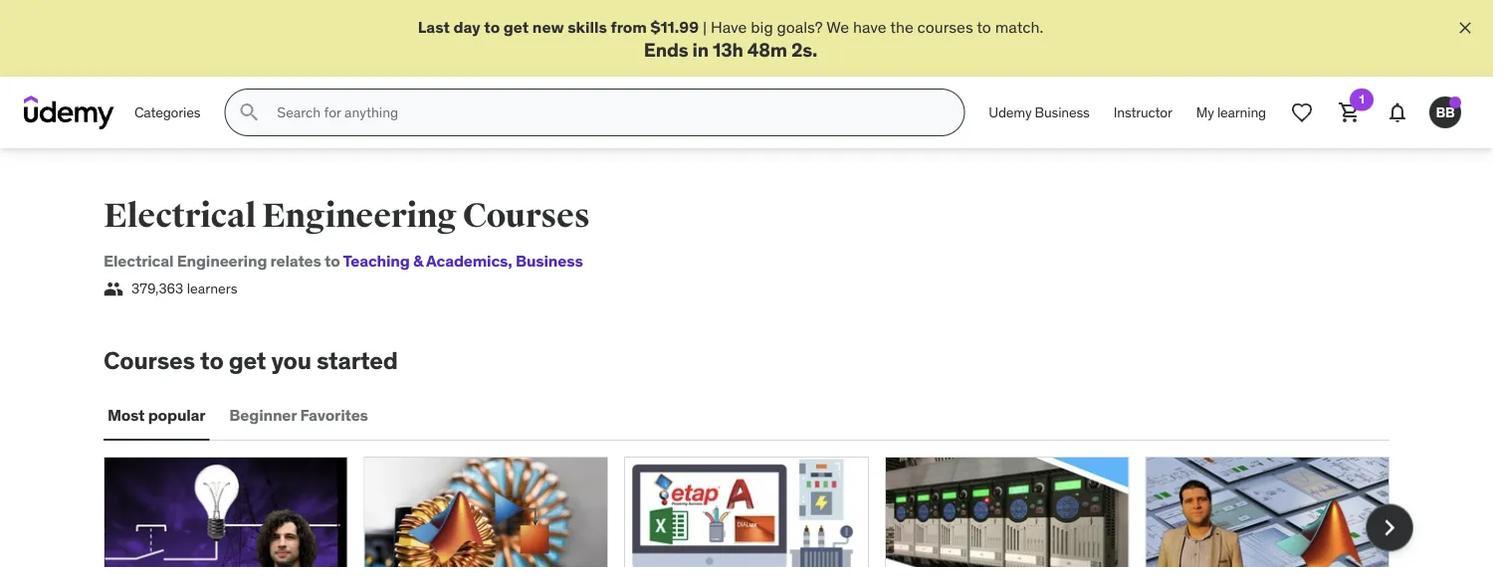 Task type: locate. For each thing, give the bounding box(es) containing it.
my
[[1197, 103, 1214, 121]]

learners
[[187, 280, 237, 298]]

last
[[418, 16, 450, 37]]

0 vertical spatial business
[[1035, 103, 1090, 121]]

379,363
[[131, 280, 184, 298]]

business right udemy
[[1035, 103, 1090, 121]]

$11.99
[[651, 16, 699, 37]]

skills
[[568, 16, 607, 37]]

bb
[[1436, 103, 1455, 121]]

most popular
[[108, 405, 205, 425]]

business
[[1035, 103, 1090, 121], [516, 251, 583, 272]]

.
[[812, 37, 818, 61]]

courses
[[463, 195, 590, 237], [104, 346, 195, 376]]

0 vertical spatial engineering
[[262, 195, 457, 237]]

engineering up electrical engineering relates to teaching & academics business
[[262, 195, 457, 237]]

courses up business link
[[463, 195, 590, 237]]

1 vertical spatial electrical
[[104, 251, 174, 272]]

13h 48m 2s
[[713, 37, 812, 61]]

started
[[317, 346, 398, 376]]

get
[[504, 16, 529, 37], [229, 346, 266, 376]]

courses
[[918, 16, 973, 37]]

last day to get new skills from $11.99 | have big goals? we have the courses to match. ends in 13h 48m 2s .
[[418, 16, 1044, 61]]

electrical up 379,363
[[104, 251, 174, 272]]

popular
[[148, 405, 205, 425]]

the
[[890, 16, 914, 37]]

business right academics
[[516, 251, 583, 272]]

get left you
[[229, 346, 266, 376]]

1 horizontal spatial get
[[504, 16, 529, 37]]

instructor
[[1114, 103, 1173, 121]]

new
[[532, 16, 564, 37]]

0 vertical spatial get
[[504, 16, 529, 37]]

submit search image
[[237, 101, 261, 125]]

electrical engineering courses
[[104, 195, 590, 237]]

my learning link
[[1185, 89, 1278, 137]]

academics
[[426, 251, 508, 272]]

udemy business link
[[977, 89, 1102, 137]]

&
[[413, 251, 423, 272]]

udemy
[[989, 103, 1032, 121]]

close image
[[1456, 18, 1476, 38]]

learning
[[1218, 103, 1267, 121]]

match.
[[995, 16, 1044, 37]]

courses up most popular
[[104, 346, 195, 376]]

1 electrical from the top
[[104, 195, 256, 237]]

from
[[611, 16, 647, 37]]

electrical for electrical engineering courses
[[104, 195, 256, 237]]

2 electrical from the top
[[104, 251, 174, 272]]

1 vertical spatial business
[[516, 251, 583, 272]]

next image
[[1374, 512, 1406, 544]]

engineering for relates
[[177, 251, 267, 272]]

day
[[453, 16, 481, 37]]

to up popular
[[200, 346, 224, 376]]

0 vertical spatial electrical
[[104, 195, 256, 237]]

1 horizontal spatial business
[[1035, 103, 1090, 121]]

|
[[703, 16, 707, 37]]

1 vertical spatial get
[[229, 346, 266, 376]]

relates
[[270, 251, 321, 272]]

engineering up learners
[[177, 251, 267, 272]]

electrical up "379,363 learners"
[[104, 195, 256, 237]]

beginner favorites
[[229, 405, 368, 425]]

1 vertical spatial engineering
[[177, 251, 267, 272]]

categories
[[134, 103, 200, 121]]

engineering
[[262, 195, 457, 237], [177, 251, 267, 272]]

categories button
[[122, 89, 212, 137]]

favorites
[[300, 405, 368, 425]]

1 horizontal spatial courses
[[463, 195, 590, 237]]

my learning
[[1197, 103, 1267, 121]]

to
[[484, 16, 500, 37], [977, 16, 992, 37], [325, 251, 340, 272], [200, 346, 224, 376]]

get left new
[[504, 16, 529, 37]]

1 vertical spatial courses
[[104, 346, 195, 376]]

big
[[751, 16, 773, 37]]

electrical
[[104, 195, 256, 237], [104, 251, 174, 272]]



Task type: vqa. For each thing, say whether or not it's contained in the screenshot.
2nd Electrical from the bottom
yes



Task type: describe. For each thing, give the bounding box(es) containing it.
ends
[[644, 37, 688, 61]]

udemy business
[[989, 103, 1090, 121]]

beginner favorites button
[[225, 391, 372, 439]]

courses to get you started
[[104, 346, 398, 376]]

engineering for courses
[[262, 195, 457, 237]]

you have alerts image
[[1450, 97, 1462, 109]]

0 horizontal spatial courses
[[104, 346, 195, 376]]

udemy image
[[24, 96, 115, 130]]

you
[[271, 346, 312, 376]]

1
[[1360, 92, 1365, 107]]

electrical for electrical engineering relates to teaching & academics business
[[104, 251, 174, 272]]

have
[[853, 16, 887, 37]]

most popular button
[[104, 391, 209, 439]]

0 vertical spatial courses
[[463, 195, 590, 237]]

to right relates
[[325, 251, 340, 272]]

to left match.
[[977, 16, 992, 37]]

1 link
[[1326, 89, 1374, 137]]

instructor link
[[1102, 89, 1185, 137]]

shopping cart with 1 item image
[[1338, 101, 1362, 125]]

wishlist image
[[1290, 101, 1314, 125]]

beginner
[[229, 405, 297, 425]]

0 horizontal spatial get
[[229, 346, 266, 376]]

small image
[[104, 279, 123, 299]]

Search for anything text field
[[273, 96, 940, 130]]

we
[[827, 16, 849, 37]]

have
[[711, 16, 747, 37]]

business link
[[508, 251, 583, 272]]

teaching & academics link
[[343, 251, 508, 272]]

to right day
[[484, 16, 500, 37]]

379,363 learners
[[131, 280, 237, 298]]

bb link
[[1422, 89, 1470, 137]]

0 horizontal spatial business
[[516, 251, 583, 272]]

goals?
[[777, 16, 823, 37]]

electrical engineering relates to teaching & academics business
[[104, 251, 583, 272]]

in
[[692, 37, 709, 61]]

carousel element
[[104, 457, 1414, 568]]

notifications image
[[1386, 101, 1410, 125]]

teaching
[[343, 251, 410, 272]]

most
[[108, 405, 145, 425]]

get inside last day to get new skills from $11.99 | have big goals? we have the courses to match. ends in 13h 48m 2s .
[[504, 16, 529, 37]]



